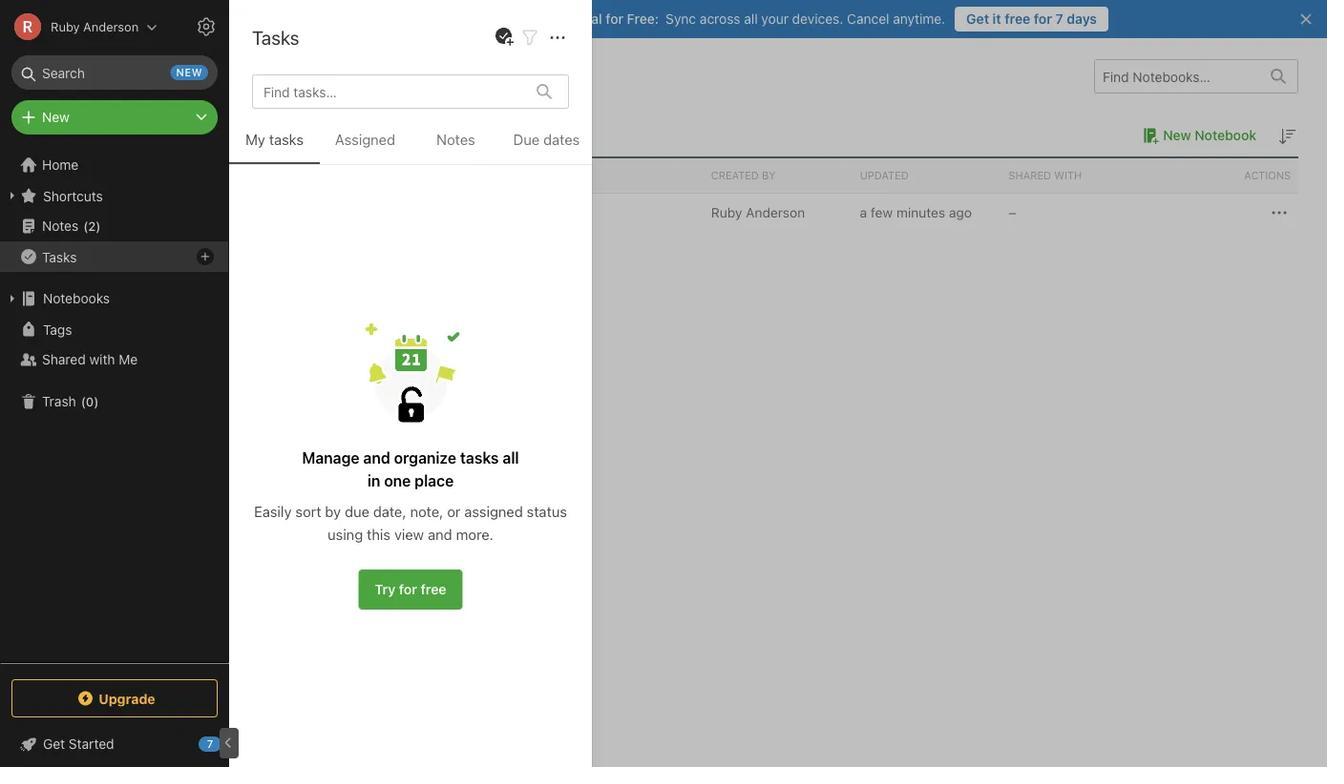 Task type: describe. For each thing, give the bounding box(es) containing it.
free:
[[627, 11, 659, 27]]

tags button
[[0, 314, 228, 345]]

expand notebooks image
[[5, 291, 20, 306]]

1
[[258, 126, 264, 143]]

started
[[69, 737, 114, 752]]

get it free for 7 days
[[966, 11, 1097, 27]]

shared
[[1009, 169, 1051, 182]]

( for notes
[[83, 219, 88, 233]]

organize
[[394, 449, 456, 467]]

ago
[[949, 205, 972, 221]]

across
[[700, 11, 740, 27]]

by
[[325, 503, 341, 520]]

for for 7
[[1034, 11, 1052, 27]]

notebooks element
[[229, 38, 1327, 768]]

due dates button
[[501, 128, 592, 164]]

place
[[415, 472, 454, 490]]

for for free:
[[606, 11, 623, 27]]

More actions and view options field
[[541, 25, 569, 49]]

new notebook button
[[1136, 124, 1256, 147]]

click to collapse image
[[222, 732, 236, 755]]

note,
[[410, 503, 443, 520]]

your
[[761, 11, 788, 27]]

tasks button
[[0, 242, 228, 272]]

tasks inside the 'manage and organize tasks all in one place'
[[460, 449, 499, 467]]

Account field
[[0, 8, 158, 46]]

Help and Learning task checklist field
[[0, 729, 229, 760]]

actions button
[[1150, 158, 1298, 193]]

new task image
[[493, 26, 516, 49]]

with
[[1054, 169, 1082, 182]]

manage and organize tasks all in one place
[[302, 449, 519, 490]]

7 inside help and learning task checklist field
[[207, 738, 213, 751]]

updated button
[[852, 158, 1001, 193]]

upgrade button
[[11, 680, 218, 718]]

shared with
[[1009, 169, 1082, 182]]

notebook
[[268, 126, 332, 143]]

settings image
[[195, 15, 218, 38]]

in
[[367, 472, 380, 490]]

actions
[[1244, 169, 1291, 182]]

updated
[[860, 169, 909, 182]]

my tasks
[[245, 131, 304, 148]]

due
[[513, 131, 540, 148]]

try evernote personal for free: sync across all your devices. cancel anytime.
[[464, 11, 945, 27]]

by
[[762, 169, 776, 182]]

devices.
[[792, 11, 843, 27]]

few
[[871, 205, 893, 221]]

anytime.
[[893, 11, 945, 27]]

home link
[[0, 150, 229, 180]]

due
[[345, 503, 369, 520]]

) for notes
[[96, 219, 101, 233]]

new
[[176, 66, 202, 79]]

tags
[[43, 321, 72, 337]]

using
[[328, 526, 363, 543]]

with
[[89, 352, 115, 368]]

tree containing home
[[0, 150, 229, 663]]

anderson inside field
[[83, 20, 139, 34]]

notes ( 2 )
[[42, 218, 101, 234]]

first notebook row
[[258, 194, 1298, 232]]

shared with me
[[42, 352, 138, 368]]

trash
[[42, 394, 76, 410]]

Filter tasks field
[[518, 25, 541, 49]]

dates
[[543, 131, 580, 148]]

trash ( 0 )
[[42, 394, 99, 410]]

view
[[394, 526, 424, 543]]

new button
[[11, 100, 218, 135]]

a few minutes ago
[[860, 205, 972, 221]]

shortcuts
[[43, 188, 103, 204]]

more actions and view options image
[[546, 26, 569, 49]]

notebooks inside notebooks element
[[258, 65, 349, 87]]

minutes
[[896, 205, 945, 221]]

0 vertical spatial all
[[744, 11, 758, 27]]

sync
[[666, 11, 696, 27]]



Task type: vqa. For each thing, say whether or not it's contained in the screenshot.
Upgrade
yes



Task type: locate. For each thing, give the bounding box(es) containing it.
tasks right settings icon
[[252, 26, 299, 48]]

for left free:
[[606, 11, 623, 27]]

free inside try for free button
[[421, 582, 446, 598]]

) inside trash ( 0 )
[[94, 395, 99, 409]]

1 horizontal spatial 7
[[1055, 11, 1063, 27]]

0 vertical spatial free
[[1005, 11, 1030, 27]]

1 vertical spatial 7
[[207, 738, 213, 751]]

2
[[88, 219, 96, 233]]

new inside new popup button
[[42, 109, 69, 125]]

ruby up search text field
[[51, 20, 80, 34]]

anderson down "created by" button on the right top of page
[[746, 205, 805, 221]]

free for it
[[1005, 11, 1030, 27]]

0 horizontal spatial all
[[503, 449, 519, 467]]

get for get started
[[43, 737, 65, 752]]

new left notebook at top
[[1163, 127, 1191, 143]]

0 vertical spatial try
[[464, 11, 484, 27]]

) for trash
[[94, 395, 99, 409]]

anderson inside first notebook row
[[746, 205, 805, 221]]

try for free button
[[358, 570, 463, 610]]

1 horizontal spatial notebooks
[[258, 65, 349, 87]]

1 horizontal spatial ruby anderson
[[711, 205, 805, 221]]

cancel
[[847, 11, 889, 27]]

date,
[[373, 503, 406, 520]]

7 inside get it free for 7 days button
[[1055, 11, 1063, 27]]

created by
[[711, 169, 776, 182]]

shared
[[42, 352, 86, 368]]

1 horizontal spatial and
[[428, 526, 452, 543]]

try for try for free
[[375, 582, 395, 598]]

1 vertical spatial tasks
[[460, 449, 499, 467]]

1 vertical spatial notebooks
[[43, 291, 110, 306]]

get
[[966, 11, 989, 27], [43, 737, 65, 752]]

new up home
[[42, 109, 69, 125]]

ruby down created
[[711, 205, 742, 221]]

notebooks inside notebooks link
[[43, 291, 110, 306]]

notebooks link
[[0, 284, 228, 314]]

notes button
[[411, 128, 501, 164]]

notes
[[436, 131, 475, 148], [42, 218, 79, 234]]

get left started
[[43, 737, 65, 752]]

try down this
[[375, 582, 395, 598]]

notebook
[[1195, 127, 1256, 143]]

0 horizontal spatial notes
[[42, 218, 79, 234]]

get it free for 7 days button
[[955, 7, 1108, 32]]

all
[[744, 11, 758, 27], [503, 449, 519, 467]]

and inside the 'manage and organize tasks all in one place'
[[363, 449, 390, 467]]

0 vertical spatial (
[[83, 219, 88, 233]]

0 horizontal spatial and
[[363, 449, 390, 467]]

)
[[96, 219, 101, 233], [94, 395, 99, 409]]

try for try evernote personal for free: sync across all your devices. cancel anytime.
[[464, 11, 484, 27]]

try
[[464, 11, 484, 27], [375, 582, 395, 598]]

1 horizontal spatial get
[[966, 11, 989, 27]]

all up "assigned" at the left bottom of page
[[503, 449, 519, 467]]

sort
[[295, 503, 321, 520]]

notebooks up 'notebook' at the left top of page
[[258, 65, 349, 87]]

a
[[860, 205, 867, 221]]

0 horizontal spatial tasks
[[269, 131, 304, 148]]

ruby anderson inside first notebook row
[[711, 205, 805, 221]]

get inside button
[[966, 11, 989, 27]]

notes for notes ( 2 )
[[42, 218, 79, 234]]

0 horizontal spatial new
[[42, 109, 69, 125]]

tasks inside tasks button
[[42, 249, 77, 265]]

0 vertical spatial )
[[96, 219, 101, 233]]

and down note,
[[428, 526, 452, 543]]

tasks right organize
[[460, 449, 499, 467]]

and up in
[[363, 449, 390, 467]]

( inside trash ( 0 )
[[81, 395, 86, 409]]

1 vertical spatial tasks
[[42, 249, 77, 265]]

tasks down the notes ( 2 )
[[42, 249, 77, 265]]

) right the trash
[[94, 395, 99, 409]]

new
[[42, 109, 69, 125], [1163, 127, 1191, 143]]

free right the it
[[1005, 11, 1030, 27]]

) inside the notes ( 2 )
[[96, 219, 101, 233]]

Search text field
[[25, 55, 204, 90]]

it
[[993, 11, 1001, 27]]

my tasks button
[[229, 128, 320, 164]]

0 vertical spatial new
[[42, 109, 69, 125]]

due dates
[[513, 131, 580, 148]]

notes left the due
[[436, 131, 475, 148]]

for inside button
[[1034, 11, 1052, 27]]

1 vertical spatial free
[[421, 582, 446, 598]]

0 vertical spatial ruby anderson
[[51, 20, 139, 34]]

( inside the notes ( 2 )
[[83, 219, 88, 233]]

notes for notes
[[436, 131, 475, 148]]

( for trash
[[81, 395, 86, 409]]

personal
[[547, 11, 602, 27]]

1 vertical spatial ruby
[[711, 205, 742, 221]]

1 horizontal spatial tasks
[[252, 26, 299, 48]]

0 horizontal spatial try
[[375, 582, 395, 598]]

and inside easily sort by due date, note, or assigned status using this view and more.
[[428, 526, 452, 543]]

ruby anderson down by
[[711, 205, 805, 221]]

0 horizontal spatial ruby
[[51, 20, 80, 34]]

1 horizontal spatial for
[[606, 11, 623, 27]]

0 horizontal spatial 7
[[207, 738, 213, 751]]

1 vertical spatial )
[[94, 395, 99, 409]]

anderson
[[83, 20, 139, 34], [746, 205, 805, 221]]

shared with me link
[[0, 345, 228, 375]]

ruby anderson inside field
[[51, 20, 139, 34]]

0 horizontal spatial notebooks
[[43, 291, 110, 306]]

1 horizontal spatial tasks
[[460, 449, 499, 467]]

0 vertical spatial notes
[[436, 131, 475, 148]]

notes left 2
[[42, 218, 79, 234]]

( down "shortcuts"
[[83, 219, 88, 233]]

status
[[527, 503, 567, 520]]

1 horizontal spatial new
[[1163, 127, 1191, 143]]

1 horizontal spatial try
[[464, 11, 484, 27]]

1 horizontal spatial all
[[744, 11, 758, 27]]

evernote
[[488, 11, 544, 27]]

anderson up search text field
[[83, 20, 139, 34]]

( right the trash
[[81, 395, 86, 409]]

all inside the 'manage and organize tasks all in one place'
[[503, 449, 519, 467]]

or
[[447, 503, 461, 520]]

easily sort by due date, note, or assigned status using this view and more.
[[254, 503, 567, 543]]

0 horizontal spatial tasks
[[42, 249, 77, 265]]

Find Notebooks… text field
[[1095, 61, 1259, 92]]

new for new notebook
[[1163, 127, 1191, 143]]

0 vertical spatial notebooks
[[258, 65, 349, 87]]

free down the view
[[421, 582, 446, 598]]

1 horizontal spatial free
[[1005, 11, 1030, 27]]

1 notebook
[[258, 126, 332, 143]]

free for for
[[421, 582, 446, 598]]

1 vertical spatial notes
[[42, 218, 79, 234]]

this
[[367, 526, 391, 543]]

filter tasks image
[[518, 26, 541, 49]]

one
[[384, 472, 411, 490]]

assigned
[[464, 503, 523, 520]]

manage
[[302, 449, 359, 467]]

me
[[119, 352, 138, 368]]

for
[[606, 11, 623, 27], [1034, 11, 1052, 27], [399, 582, 417, 598]]

ruby anderson
[[51, 20, 139, 34], [711, 205, 805, 221]]

get for get it free for 7 days
[[966, 11, 989, 27]]

notebooks
[[258, 65, 349, 87], [43, 291, 110, 306]]

try left new task image
[[464, 11, 484, 27]]

0 vertical spatial get
[[966, 11, 989, 27]]

1 horizontal spatial anderson
[[746, 205, 805, 221]]

0 horizontal spatial anderson
[[83, 20, 139, 34]]

easily
[[254, 503, 292, 520]]

1 vertical spatial anderson
[[746, 205, 805, 221]]

all left your
[[744, 11, 758, 27]]

0
[[86, 395, 94, 409]]

1 vertical spatial (
[[81, 395, 86, 409]]

0 vertical spatial 7
[[1055, 11, 1063, 27]]

new notebook
[[1163, 127, 1256, 143]]

my
[[245, 131, 265, 148]]

assigned
[[335, 131, 395, 148]]

1 horizontal spatial notes
[[436, 131, 475, 148]]

–
[[1009, 205, 1016, 221]]

7 left days
[[1055, 11, 1063, 27]]

0 vertical spatial anderson
[[83, 20, 139, 34]]

1 vertical spatial all
[[503, 449, 519, 467]]

notebooks up the tags
[[43, 291, 110, 306]]

new search field
[[25, 55, 208, 90]]

shortcuts button
[[0, 180, 228, 211]]

ruby anderson up search text field
[[51, 20, 139, 34]]

and
[[363, 449, 390, 467], [428, 526, 452, 543]]

2 horizontal spatial for
[[1034, 11, 1052, 27]]

7 left "click to collapse" icon
[[207, 738, 213, 751]]

new inside new notebook button
[[1163, 127, 1191, 143]]

for left days
[[1034, 11, 1052, 27]]

new for new
[[42, 109, 69, 125]]

get started
[[43, 737, 114, 752]]

days
[[1067, 11, 1097, 27]]

for down the view
[[399, 582, 417, 598]]

1 vertical spatial new
[[1163, 127, 1191, 143]]

1 vertical spatial and
[[428, 526, 452, 543]]

0 vertical spatial tasks
[[269, 131, 304, 148]]

created
[[711, 169, 759, 182]]

get inside help and learning task checklist field
[[43, 737, 65, 752]]

tasks
[[269, 131, 304, 148], [460, 449, 499, 467]]

shared with button
[[1001, 158, 1150, 193]]

7
[[1055, 11, 1063, 27], [207, 738, 213, 751]]

0 horizontal spatial get
[[43, 737, 65, 752]]

try inside button
[[375, 582, 395, 598]]

notes inside button
[[436, 131, 475, 148]]

0 vertical spatial and
[[363, 449, 390, 467]]

1 vertical spatial get
[[43, 737, 65, 752]]

upgrade
[[99, 691, 155, 707]]

0 horizontal spatial free
[[421, 582, 446, 598]]

more.
[[456, 526, 493, 543]]

1 horizontal spatial ruby
[[711, 205, 742, 221]]

try for free
[[375, 582, 446, 598]]

notes inside tree
[[42, 218, 79, 234]]

assigned button
[[320, 128, 411, 164]]

tasks inside button
[[269, 131, 304, 148]]

get left the it
[[966, 11, 989, 27]]

0 horizontal spatial ruby anderson
[[51, 20, 139, 34]]

tasks
[[252, 26, 299, 48], [42, 249, 77, 265]]

free inside get it free for 7 days button
[[1005, 11, 1030, 27]]

0 horizontal spatial for
[[399, 582, 417, 598]]

(
[[83, 219, 88, 233], [81, 395, 86, 409]]

Find tasks… text field
[[256, 76, 525, 107]]

created by button
[[703, 158, 852, 193]]

) down "shortcuts" button
[[96, 219, 101, 233]]

1 vertical spatial ruby anderson
[[711, 205, 805, 221]]

for inside button
[[399, 582, 417, 598]]

1 vertical spatial try
[[375, 582, 395, 598]]

tree
[[0, 150, 229, 663]]

home
[[42, 157, 79, 173]]

ruby inside first notebook row
[[711, 205, 742, 221]]

ruby inside field
[[51, 20, 80, 34]]

0 vertical spatial tasks
[[252, 26, 299, 48]]

0 vertical spatial ruby
[[51, 20, 80, 34]]

tasks right '1' at the top left of page
[[269, 131, 304, 148]]



